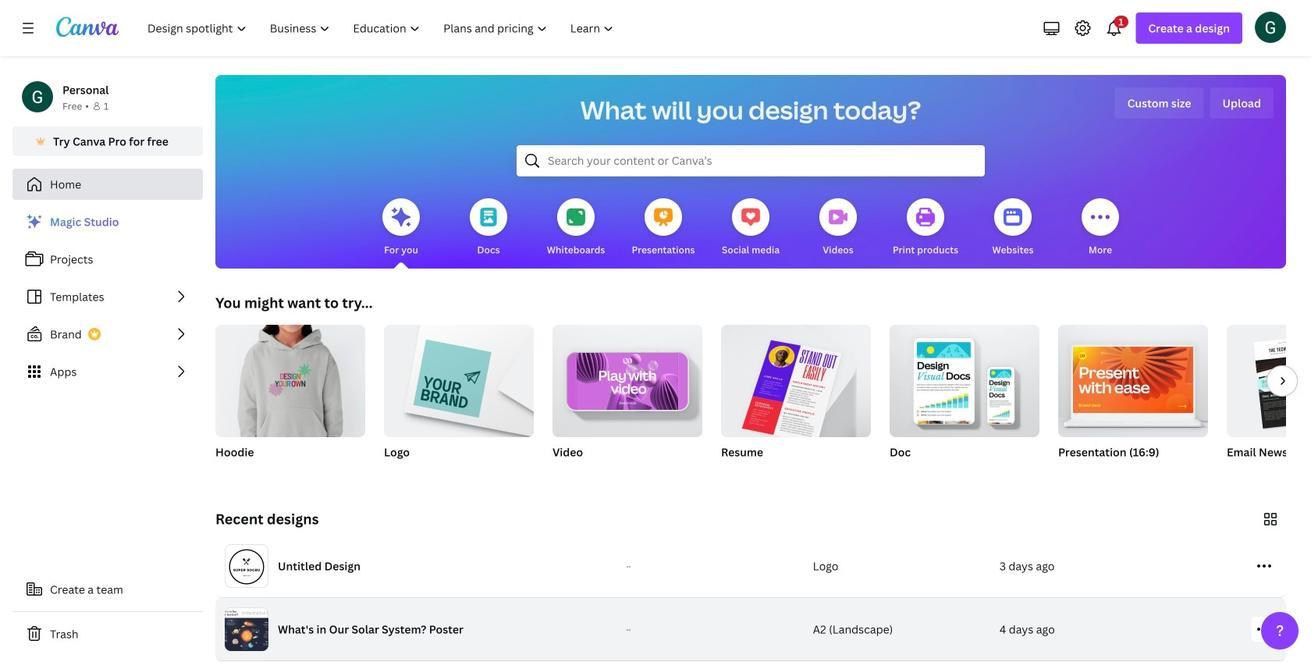 Task type: locate. For each thing, give the bounding box(es) containing it.
greg robinson image
[[1256, 12, 1287, 43]]

group
[[216, 319, 365, 479], [216, 319, 365, 437], [384, 319, 534, 479], [384, 319, 534, 437], [553, 319, 703, 479], [553, 319, 703, 437], [722, 319, 872, 479], [722, 319, 872, 444], [890, 325, 1040, 479], [890, 325, 1040, 437], [1059, 325, 1209, 479], [1228, 325, 1312, 479]]

list
[[12, 206, 203, 387]]

top level navigation element
[[137, 12, 627, 44]]

None search field
[[517, 145, 986, 176]]



Task type: vqa. For each thing, say whether or not it's contained in the screenshot.
middle or
no



Task type: describe. For each thing, give the bounding box(es) containing it.
Search search field
[[548, 146, 954, 176]]



